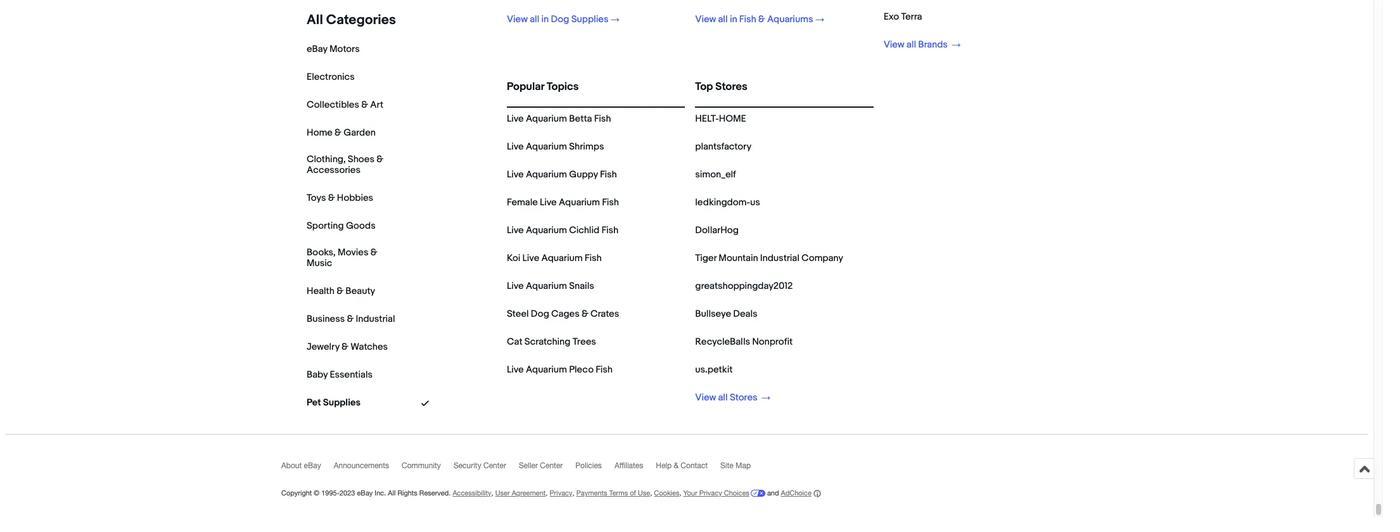 Task type: describe. For each thing, give the bounding box(es) containing it.
hobbies
[[337, 192, 373, 204]]

site map link
[[721, 461, 764, 476]]

fish for live aquarium betta fish
[[594, 113, 611, 125]]

cichlid
[[569, 224, 600, 236]]

ledkingdom-us
[[695, 196, 760, 209]]

categories
[[326, 12, 396, 29]]

bullseye deals link
[[695, 308, 758, 320]]

live aquarium betta fish link
[[507, 113, 611, 125]]

mountain
[[719, 252, 758, 264]]

0 vertical spatial stores
[[716, 80, 748, 93]]

fish for live aquarium guppy fish
[[600, 169, 617, 181]]

recycleballs nonprofit link
[[695, 336, 793, 348]]

fish for koi live aquarium fish
[[585, 252, 602, 264]]

health & beauty
[[307, 285, 375, 297]]

home & garden link
[[307, 127, 376, 139]]

tiger mountain industrial company
[[695, 252, 844, 264]]

helt-
[[695, 113, 719, 125]]

collectibles
[[307, 99, 359, 111]]

exo terra link
[[884, 11, 922, 23]]

books, movies & music link
[[307, 247, 395, 269]]

toys
[[307, 192, 326, 204]]

security
[[454, 461, 481, 470]]

security center
[[454, 461, 506, 470]]

crates
[[591, 308, 619, 320]]

business & industrial
[[307, 313, 395, 325]]

reserved.
[[419, 489, 451, 497]]

in for fish
[[730, 13, 737, 25]]

jewelry & watches link
[[307, 341, 388, 353]]

collectibles & art link
[[307, 99, 384, 111]]

baby essentials link
[[307, 369, 373, 381]]

view for view all in dog supplies
[[507, 13, 528, 25]]

plantsfactory link
[[695, 141, 752, 153]]

& right toys
[[328, 192, 335, 204]]

view all stores link
[[695, 392, 771, 404]]

3 , from the left
[[573, 489, 575, 497]]

books, movies & music
[[307, 247, 377, 269]]

terms
[[609, 489, 628, 497]]

female live aquarium fish link
[[507, 196, 619, 209]]

agreement
[[512, 489, 546, 497]]

& inside clothing, shoes & accessories
[[377, 154, 383, 166]]

popular topics
[[507, 80, 579, 93]]

fish for view all in fish & aquariums
[[740, 13, 756, 25]]

1995-
[[321, 489, 340, 497]]

seller center
[[519, 461, 563, 470]]

fish for live aquarium cichlid fish
[[602, 224, 619, 236]]

live for live aquarium pleco fish
[[507, 364, 524, 376]]

view for view all stores
[[695, 392, 716, 404]]

health & beauty link
[[307, 285, 375, 297]]

cat scratching trees
[[507, 336, 596, 348]]

center for security center
[[484, 461, 506, 470]]

company
[[802, 252, 844, 264]]

top stores
[[695, 80, 748, 93]]

1 privacy from the left
[[550, 489, 573, 497]]

2 privacy from the left
[[699, 489, 722, 497]]

help & contact link
[[656, 461, 721, 476]]

top
[[695, 80, 713, 93]]

aquariums
[[767, 13, 814, 25]]

community link
[[402, 461, 454, 476]]

2023
[[340, 489, 355, 497]]

live for live aquarium snails
[[507, 280, 524, 292]]

all categories
[[307, 12, 396, 29]]

movies
[[338, 247, 368, 259]]

sporting goods link
[[307, 220, 376, 232]]

in for dog
[[542, 13, 549, 25]]

aquarium for pleco
[[526, 364, 567, 376]]

electronics
[[307, 71, 355, 83]]

live for live aquarium guppy fish
[[507, 169, 524, 181]]

bullseye deals
[[695, 308, 758, 320]]

home
[[307, 127, 333, 139]]

snails
[[569, 280, 594, 292]]

1 vertical spatial stores
[[730, 392, 758, 404]]

0 vertical spatial ebay
[[307, 43, 327, 55]]

about ebay link
[[281, 461, 334, 476]]

industrial for mountain
[[760, 252, 800, 264]]

live aquarium snails link
[[507, 280, 594, 292]]

2 vertical spatial ebay
[[357, 489, 373, 497]]

policies link
[[576, 461, 615, 476]]

copyright © 1995-2023 ebay inc. all rights reserved. accessibility , user agreement , privacy , payments terms of use , cookies , your privacy choices
[[281, 489, 750, 497]]

& right jewelry
[[342, 341, 349, 353]]

and
[[767, 489, 779, 497]]

all for view all stores
[[718, 392, 728, 404]]

business & industrial link
[[307, 313, 395, 325]]

0 horizontal spatial all
[[307, 12, 323, 29]]

live aquarium pleco fish link
[[507, 364, 613, 376]]

& left art
[[361, 99, 368, 111]]

live aquarium pleco fish
[[507, 364, 613, 376]]

ebay motors link
[[307, 43, 360, 55]]

ledkingdom-
[[695, 196, 750, 209]]

view for view all brands
[[884, 39, 905, 51]]

koi live aquarium fish link
[[507, 252, 602, 264]]

& inside books, movies & music
[[371, 247, 377, 259]]

1 vertical spatial ebay
[[304, 461, 321, 470]]

recycleballs
[[695, 336, 750, 348]]

view all brands link
[[884, 39, 961, 51]]

use
[[638, 489, 650, 497]]

& right business
[[347, 313, 354, 325]]

view all in fish & aquariums
[[695, 13, 814, 25]]

essentials
[[330, 369, 373, 381]]

garden
[[344, 127, 376, 139]]

about
[[281, 461, 302, 470]]

live aquarium guppy fish
[[507, 169, 617, 181]]

seller
[[519, 461, 538, 470]]

choices
[[724, 489, 750, 497]]



Task type: locate. For each thing, give the bounding box(es) containing it.
1 vertical spatial industrial
[[356, 313, 395, 325]]

2 center from the left
[[540, 461, 563, 470]]

art
[[370, 99, 384, 111]]

dollarhog link
[[695, 224, 739, 236]]

0 horizontal spatial supplies
[[323, 397, 361, 409]]

clothing, shoes & accessories link
[[307, 154, 395, 176]]

, left payments
[[573, 489, 575, 497]]

privacy right your
[[699, 489, 722, 497]]

4 , from the left
[[650, 489, 652, 497]]

0 horizontal spatial privacy
[[550, 489, 573, 497]]

steel
[[507, 308, 529, 320]]

1 center from the left
[[484, 461, 506, 470]]

aquarium down koi live aquarium fish
[[526, 280, 567, 292]]

bullseye
[[695, 308, 731, 320]]

affiliates link
[[615, 461, 656, 476]]

, left your
[[680, 489, 682, 497]]

view all in dog supplies link
[[507, 13, 620, 25]]

&
[[759, 13, 765, 25], [361, 99, 368, 111], [335, 127, 342, 139], [377, 154, 383, 166], [328, 192, 335, 204], [371, 247, 377, 259], [337, 285, 344, 297], [582, 308, 589, 320], [347, 313, 354, 325], [342, 341, 349, 353], [674, 461, 679, 470]]

announcements link
[[334, 461, 402, 476]]

fish up live aquarium cichlid fish at top left
[[602, 196, 619, 209]]

ebay left motors
[[307, 43, 327, 55]]

2 , from the left
[[546, 489, 548, 497]]

recycleballs nonprofit
[[695, 336, 793, 348]]

your privacy choices link
[[684, 489, 766, 497]]

, left "privacy" link
[[546, 489, 548, 497]]

affiliates
[[615, 461, 643, 470]]

industrial for &
[[356, 313, 395, 325]]

ebay right about
[[304, 461, 321, 470]]

view all in fish & aquariums link
[[695, 13, 824, 25]]

industrial right the mountain
[[760, 252, 800, 264]]

aquarium down live aquarium cichlid fish link
[[542, 252, 583, 264]]

watches
[[351, 341, 388, 353]]

aquarium for guppy
[[526, 169, 567, 181]]

0 horizontal spatial industrial
[[356, 313, 395, 325]]

accessibility link
[[453, 489, 492, 497]]

brands
[[918, 39, 948, 51]]

helt-home link
[[695, 113, 746, 125]]

1 horizontal spatial privacy
[[699, 489, 722, 497]]

center
[[484, 461, 506, 470], [540, 461, 563, 470]]

pleco
[[569, 364, 594, 376]]

& right health
[[337, 285, 344, 297]]

live aquarium cichlid fish
[[507, 224, 619, 236]]

1 horizontal spatial center
[[540, 461, 563, 470]]

tiger
[[695, 252, 717, 264]]

fish
[[740, 13, 756, 25], [594, 113, 611, 125], [600, 169, 617, 181], [602, 196, 619, 209], [602, 224, 619, 236], [585, 252, 602, 264], [596, 364, 613, 376]]

help
[[656, 461, 672, 470]]

jewelry & watches
[[307, 341, 388, 353]]

& left "aquariums"
[[759, 13, 765, 25]]

home
[[719, 113, 746, 125]]

1 in from the left
[[542, 13, 549, 25]]

us
[[750, 196, 760, 209]]

simon_elf
[[695, 169, 736, 181]]

pet
[[307, 397, 321, 409]]

aquarium for shrimps
[[526, 141, 567, 153]]

live up female
[[507, 169, 524, 181]]

baby essentials
[[307, 369, 373, 381]]

toys & hobbies
[[307, 192, 373, 204]]

site
[[721, 461, 734, 470]]

in
[[542, 13, 549, 25], [730, 13, 737, 25]]

site map
[[721, 461, 751, 470]]

0 horizontal spatial dog
[[531, 308, 549, 320]]

center right security
[[484, 461, 506, 470]]

us.petkit link
[[695, 364, 733, 376]]

fish for live aquarium pleco fish
[[596, 364, 613, 376]]

fish for female live aquarium fish
[[602, 196, 619, 209]]

fish right cichlid
[[602, 224, 619, 236]]

live right female
[[540, 196, 557, 209]]

fish right guppy
[[600, 169, 617, 181]]

koi live aquarium fish
[[507, 252, 602, 264]]

1 horizontal spatial industrial
[[760, 252, 800, 264]]

dog
[[551, 13, 569, 25], [531, 308, 549, 320]]

guppy
[[569, 169, 598, 181]]

& right cages
[[582, 308, 589, 320]]

& right the home
[[335, 127, 342, 139]]

all for view all brands
[[907, 39, 916, 51]]

live aquarium cichlid fish link
[[507, 224, 619, 236]]

sporting goods
[[307, 220, 376, 232]]

live for live aquarium cichlid fish
[[507, 224, 524, 236]]

industrial
[[760, 252, 800, 264], [356, 313, 395, 325]]

popular
[[507, 80, 544, 93]]

center right the seller
[[540, 461, 563, 470]]

5 , from the left
[[680, 489, 682, 497]]

of
[[630, 489, 636, 497]]

live down the cat
[[507, 364, 524, 376]]

live for live aquarium betta fish
[[507, 113, 524, 125]]

ledkingdom-us link
[[695, 196, 760, 209]]

payments terms of use link
[[577, 489, 650, 497]]

exo
[[884, 11, 899, 23]]

fish right betta
[[594, 113, 611, 125]]

live aquarium shrimps
[[507, 141, 604, 153]]

fish down cichlid
[[585, 252, 602, 264]]

& right shoes
[[377, 154, 383, 166]]

live down "popular"
[[507, 113, 524, 125]]

aquarium for snails
[[526, 280, 567, 292]]

industrial up "watches"
[[356, 313, 395, 325]]

ebay left inc.
[[357, 489, 373, 497]]

live down live aquarium betta fish
[[507, 141, 524, 153]]

all up ebay motors
[[307, 12, 323, 29]]

trees
[[573, 336, 596, 348]]

0 vertical spatial dog
[[551, 13, 569, 25]]

plantsfactory
[[695, 141, 752, 153]]

, left cookies
[[650, 489, 652, 497]]

beauty
[[346, 285, 375, 297]]

aquarium down live aquarium shrimps
[[526, 169, 567, 181]]

1 vertical spatial dog
[[531, 308, 549, 320]]

aquarium up live aquarium shrimps link
[[526, 113, 567, 125]]

stores right top
[[716, 80, 748, 93]]

& right help
[[674, 461, 679, 470]]

fish left "aquariums"
[[740, 13, 756, 25]]

& right movies
[[371, 247, 377, 259]]

live up koi in the left of the page
[[507, 224, 524, 236]]

live right koi in the left of the page
[[523, 252, 540, 264]]

electronics link
[[307, 71, 355, 83]]

0 vertical spatial all
[[307, 12, 323, 29]]

aquarium down guppy
[[559, 196, 600, 209]]

0 vertical spatial supplies
[[571, 13, 609, 25]]

all right inc.
[[388, 489, 396, 497]]

supplies
[[571, 13, 609, 25], [323, 397, 361, 409]]

aquarium up koi live aquarium fish link
[[526, 224, 567, 236]]

1 horizontal spatial all
[[388, 489, 396, 497]]

accessories
[[307, 164, 361, 176]]

1 horizontal spatial supplies
[[571, 13, 609, 25]]

1 horizontal spatial in
[[730, 13, 737, 25]]

privacy link
[[550, 489, 573, 497]]

1 , from the left
[[492, 489, 493, 497]]

aquarium down "live aquarium betta fish" 'link'
[[526, 141, 567, 153]]

0 vertical spatial industrial
[[760, 252, 800, 264]]

business
[[307, 313, 345, 325]]

center for seller center
[[540, 461, 563, 470]]

announcements
[[334, 461, 389, 470]]

0 horizontal spatial in
[[542, 13, 549, 25]]

pet supplies
[[307, 397, 361, 409]]

accessibility
[[453, 489, 492, 497]]

1 horizontal spatial dog
[[551, 13, 569, 25]]

aquarium down scratching
[[526, 364, 567, 376]]

map
[[736, 461, 751, 470]]

deals
[[733, 308, 758, 320]]

scratching
[[525, 336, 571, 348]]

0 horizontal spatial center
[[484, 461, 506, 470]]

adchoice link
[[781, 489, 821, 498]]

us.petkit
[[695, 364, 733, 376]]

view all brands
[[884, 39, 950, 51]]

live aquarium shrimps link
[[507, 141, 604, 153]]

topics
[[547, 80, 579, 93]]

aquarium for cichlid
[[526, 224, 567, 236]]

privacy down seller center link
[[550, 489, 573, 497]]

inc.
[[375, 489, 386, 497]]

1 vertical spatial all
[[388, 489, 396, 497]]

motors
[[330, 43, 360, 55]]

live down koi in the left of the page
[[507, 280, 524, 292]]

aquarium for betta
[[526, 113, 567, 125]]

2 in from the left
[[730, 13, 737, 25]]

live aquarium betta fish
[[507, 113, 611, 125]]

1 vertical spatial supplies
[[323, 397, 361, 409]]

fish right pleco
[[596, 364, 613, 376]]

, left user
[[492, 489, 493, 497]]

health
[[307, 285, 335, 297]]

terra
[[901, 11, 922, 23]]

all for view all in dog supplies
[[530, 13, 540, 25]]

live for live aquarium shrimps
[[507, 141, 524, 153]]

stores down us.petkit link
[[730, 392, 758, 404]]

view for view all in fish & aquariums
[[695, 13, 716, 25]]

simon_elf link
[[695, 169, 736, 181]]

user
[[495, 489, 510, 497]]

shrimps
[[569, 141, 604, 153]]

jewelry
[[307, 341, 340, 353]]

all for view all in fish & aquariums
[[718, 13, 728, 25]]

greatshoppingday2012
[[695, 280, 793, 292]]

adchoice
[[781, 489, 812, 497]]

ebay
[[307, 43, 327, 55], [304, 461, 321, 470], [357, 489, 373, 497]]



Task type: vqa. For each thing, say whether or not it's contained in the screenshot.
View: List View image
no



